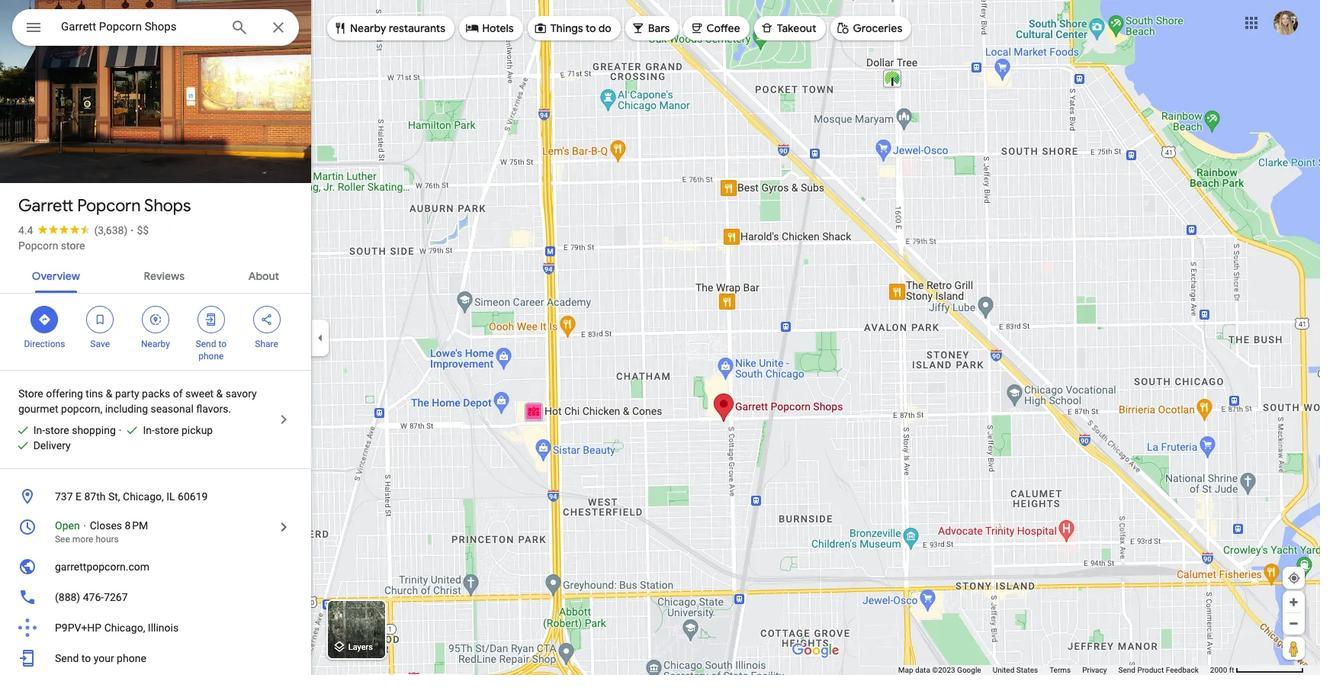 Task type: describe. For each thing, give the bounding box(es) containing it.
show street view coverage image
[[1283, 637, 1305, 660]]

has in-store shopping group
[[9, 423, 116, 438]]

nearby inside actions for garrett popcorn shops region
[[141, 339, 170, 349]]

send product feedback button
[[1119, 665, 1199, 675]]

party
[[115, 388, 139, 400]]

send for send to phone
[[196, 339, 216, 349]]

hotels
[[482, 21, 514, 35]]

in-store pickup
[[143, 424, 213, 436]]

privacy
[[1083, 666, 1107, 674]]

to for send to phone
[[218, 339, 227, 349]]

united
[[993, 666, 1015, 674]]

garrettpopcorn.com link
[[0, 552, 311, 582]]

in-store shopping
[[33, 424, 116, 436]]

737
[[55, 490, 73, 503]]

in- for in-store pickup
[[143, 424, 155, 436]]

groceries
[[853, 21, 903, 35]]

garrett
[[18, 195, 73, 217]]

371
[[39, 151, 59, 166]]

feedback
[[1166, 666, 1199, 674]]

save
[[90, 339, 110, 349]]

to inside  things to do
[[586, 21, 596, 35]]

gourmet
[[18, 403, 58, 415]]

map
[[898, 666, 914, 674]]

$$
[[137, 224, 149, 236]]

coffee
[[707, 21, 740, 35]]

2000 ft button
[[1210, 666, 1304, 674]]

· for ·
[[119, 424, 122, 436]]

share
[[255, 339, 278, 349]]

4.4
[[18, 224, 33, 236]]

 button
[[12, 9, 55, 49]]

takeout
[[777, 21, 817, 35]]

 hotels
[[465, 19, 514, 36]]

about
[[248, 269, 279, 283]]

do
[[599, 21, 612, 35]]

google maps element
[[0, 0, 1320, 675]]


[[631, 19, 645, 36]]

(888)
[[55, 591, 80, 603]]

371 photos button
[[11, 145, 106, 172]]

87th
[[84, 490, 106, 503]]

chicago, inside p9pv+hp chicago, illinois button
[[104, 622, 145, 634]]

delivery
[[33, 439, 71, 452]]

371 photos
[[39, 151, 100, 166]]

(888) 476-7267
[[55, 591, 128, 603]]

garrett popcorn shops main content
[[0, 0, 318, 675]]

store for popcorn store
[[61, 240, 85, 252]]


[[836, 19, 850, 36]]

information for garrett popcorn shops region
[[0, 481, 311, 674]]

 coffee
[[690, 19, 740, 36]]

flavors.
[[196, 403, 231, 415]]

show your location image
[[1288, 571, 1301, 585]]

 bars
[[631, 19, 670, 36]]


[[534, 19, 547, 36]]

shops
[[144, 195, 191, 217]]

sweet
[[185, 388, 214, 400]]

popcorn store button
[[18, 238, 85, 253]]

phone inside the send to phone
[[198, 351, 224, 362]]

⋅
[[82, 519, 87, 532]]

reviews
[[144, 269, 185, 283]]

popcorn,
[[61, 403, 102, 415]]

st,
[[108, 490, 120, 503]]

open
[[55, 519, 80, 532]]


[[465, 19, 479, 36]]

collapse side panel image
[[312, 329, 329, 346]]


[[149, 311, 162, 328]]

open ⋅ closes 8 pm see more hours
[[55, 519, 148, 545]]

p9pv+hp chicago, illinois button
[[0, 613, 311, 643]]

send product feedback
[[1119, 666, 1199, 674]]

footer inside google maps element
[[898, 665, 1210, 675]]

©2023
[[932, 666, 956, 674]]

price: moderate element
[[137, 224, 149, 236]]

hours
[[96, 534, 119, 545]]

send for send product feedback
[[1119, 666, 1136, 674]]

send to phone
[[196, 339, 227, 362]]

terms button
[[1050, 665, 1071, 675]]


[[260, 311, 274, 328]]

directions
[[24, 339, 65, 349]]

offers delivery group
[[9, 438, 71, 453]]

popcorn inside button
[[18, 240, 58, 252]]

garrettpopcorn.com
[[55, 561, 150, 573]]

illinois
[[148, 622, 179, 634]]



Task type: locate. For each thing, give the bounding box(es) containing it.
to inside button
[[81, 652, 91, 664]]

1 horizontal spatial phone
[[198, 351, 224, 362]]

0 horizontal spatial to
[[81, 652, 91, 664]]

0 horizontal spatial nearby
[[141, 339, 170, 349]]

united states button
[[993, 665, 1038, 675]]

in- down including
[[143, 424, 155, 436]]

nearby right 
[[350, 21, 386, 35]]

in-store pickup for online orders group
[[119, 423, 213, 438]]

of
[[173, 388, 183, 400]]

(888) 476-7267 button
[[0, 582, 311, 613]]

1 vertical spatial phone
[[117, 652, 146, 664]]

e
[[76, 490, 82, 503]]

send down "p9pv+hp"
[[55, 652, 79, 664]]

1 in- from the left
[[33, 424, 45, 436]]

0 vertical spatial ·
[[131, 224, 134, 236]]

zoom in image
[[1288, 597, 1300, 608]]

footer containing map data ©2023 google
[[898, 665, 1210, 675]]

in- for in-store shopping
[[33, 424, 45, 436]]

offering
[[46, 388, 83, 400]]

about button
[[236, 256, 291, 293]]

0 vertical spatial popcorn
[[77, 195, 141, 217]]

reviews button
[[132, 256, 197, 293]]


[[760, 19, 774, 36]]

1 horizontal spatial ·
[[131, 224, 134, 236]]

1 horizontal spatial to
[[218, 339, 227, 349]]

0 vertical spatial send
[[196, 339, 216, 349]]

nearby down 
[[141, 339, 170, 349]]

0 horizontal spatial &
[[106, 388, 112, 400]]

map data ©2023 google
[[898, 666, 981, 674]]

60619
[[178, 490, 208, 503]]

footer
[[898, 665, 1210, 675]]

send to your phone button
[[0, 643, 311, 674]]

1 horizontal spatial in-
[[143, 424, 155, 436]]

1 vertical spatial ·
[[119, 424, 122, 436]]

phone inside button
[[117, 652, 146, 664]]

0 horizontal spatial phone
[[117, 652, 146, 664]]

nearby
[[350, 21, 386, 35], [141, 339, 170, 349]]

· for · $$
[[131, 224, 134, 236]]

to left share
[[218, 339, 227, 349]]

restaurants
[[389, 21, 446, 35]]

store for in-store shopping
[[45, 424, 69, 436]]

2 & from the left
[[216, 388, 223, 400]]

none field inside garrett popcorn shops field
[[61, 18, 218, 36]]

8 pm
[[125, 519, 148, 532]]

photos
[[62, 151, 100, 166]]

united states
[[993, 666, 1038, 674]]

phone down  at the top of page
[[198, 351, 224, 362]]


[[38, 311, 51, 328]]

store down 4.4 stars image
[[61, 240, 85, 252]]

737 e 87th st, chicago, il 60619 button
[[0, 481, 311, 512]]

2000
[[1210, 666, 1228, 674]]

ft
[[1229, 666, 1235, 674]]

· down including
[[119, 424, 122, 436]]

1 horizontal spatial nearby
[[350, 21, 386, 35]]

nearby inside the  nearby restaurants
[[350, 21, 386, 35]]

bars
[[648, 21, 670, 35]]

1 horizontal spatial popcorn
[[77, 195, 141, 217]]

store offering tins & party packs of sweet & savory gourmet popcorn, including seasonal flavors.
[[18, 388, 257, 415]]

to
[[586, 21, 596, 35], [218, 339, 227, 349], [81, 652, 91, 664]]


[[333, 19, 347, 36]]

1 vertical spatial popcorn
[[18, 240, 58, 252]]

send inside the send to phone
[[196, 339, 216, 349]]

send to your phone
[[55, 652, 146, 664]]

popcorn up (3,638)
[[77, 195, 141, 217]]

phone
[[198, 351, 224, 362], [117, 652, 146, 664]]

tab list
[[0, 256, 311, 293]]

& up flavors.
[[216, 388, 223, 400]]

2 in- from the left
[[143, 424, 155, 436]]

store inside button
[[61, 240, 85, 252]]

states
[[1017, 666, 1038, 674]]

garrett popcorn shops
[[18, 195, 191, 217]]

2 vertical spatial to
[[81, 652, 91, 664]]

0 vertical spatial to
[[586, 21, 596, 35]]

2 horizontal spatial send
[[1119, 666, 1136, 674]]

zoom out image
[[1288, 618, 1300, 629]]

layers
[[348, 643, 373, 652]]

 things to do
[[534, 19, 612, 36]]

overview button
[[20, 256, 92, 293]]

tins
[[86, 388, 103, 400]]

737 e 87th st, chicago, il 60619
[[55, 490, 208, 503]]

packs
[[142, 388, 170, 400]]

0 horizontal spatial popcorn
[[18, 240, 58, 252]]

tab list inside garrett popcorn shops main content
[[0, 256, 311, 293]]

·
[[131, 224, 134, 236], [119, 424, 122, 436]]

&
[[106, 388, 112, 400], [216, 388, 223, 400]]

including
[[105, 403, 148, 415]]

send down  at the top of page
[[196, 339, 216, 349]]

more
[[72, 534, 93, 545]]

pickup
[[182, 424, 213, 436]]

1 vertical spatial nearby
[[141, 339, 170, 349]]

· left $$
[[131, 224, 134, 236]]

shopping
[[72, 424, 116, 436]]

chicago, down 7267
[[104, 622, 145, 634]]

 search field
[[12, 9, 299, 49]]

0 horizontal spatial in-
[[33, 424, 45, 436]]

1 horizontal spatial send
[[196, 339, 216, 349]]


[[690, 19, 704, 36]]

2000 ft
[[1210, 666, 1235, 674]]

0 vertical spatial nearby
[[350, 21, 386, 35]]

 groceries
[[836, 19, 903, 36]]

& right "tins"
[[106, 388, 112, 400]]

0 horizontal spatial send
[[55, 652, 79, 664]]

1 vertical spatial chicago,
[[104, 622, 145, 634]]

tab list containing overview
[[0, 256, 311, 293]]

chicago,
[[123, 490, 164, 503], [104, 622, 145, 634]]

google
[[957, 666, 981, 674]]

send left 'product'
[[1119, 666, 1136, 674]]

3,638 reviews element
[[94, 224, 128, 236]]

476-
[[83, 591, 104, 603]]

2 horizontal spatial to
[[586, 21, 596, 35]]

p9pv+hp
[[55, 622, 102, 634]]

1 vertical spatial to
[[218, 339, 227, 349]]

1 horizontal spatial &
[[216, 388, 223, 400]]

savory
[[226, 388, 257, 400]]

phone right your in the left bottom of the page
[[117, 652, 146, 664]]

Garrett Popcorn Shops field
[[12, 9, 299, 46]]

to left do
[[586, 21, 596, 35]]

chicago, left il
[[123, 490, 164, 503]]

store
[[18, 388, 43, 400]]

store up delivery
[[45, 424, 69, 436]]

product
[[1138, 666, 1164, 674]]

p9pv+hp chicago, illinois
[[55, 622, 179, 634]]

photo of garrett popcorn shops image
[[0, 0, 318, 183]]

1 vertical spatial send
[[55, 652, 79, 664]]

in-
[[33, 424, 45, 436], [143, 424, 155, 436]]

google account: michelle dermenjian  
(michelle.dermenjian@adept.ai) image
[[1274, 10, 1298, 35]]

1 & from the left
[[106, 388, 112, 400]]

to for send to your phone
[[81, 652, 91, 664]]

see
[[55, 534, 70, 545]]

store for in-store pickup
[[155, 424, 179, 436]]

popcorn store
[[18, 240, 85, 252]]

send for send to your phone
[[55, 652, 79, 664]]

· $$
[[131, 224, 149, 236]]

actions for garrett popcorn shops region
[[0, 294, 311, 370]]

None field
[[61, 18, 218, 36]]

data
[[915, 666, 930, 674]]

to left your in the left bottom of the page
[[81, 652, 91, 664]]

privacy button
[[1083, 665, 1107, 675]]

0 horizontal spatial ·
[[119, 424, 122, 436]]

2 vertical spatial send
[[1119, 666, 1136, 674]]

overview
[[32, 269, 80, 283]]

il
[[166, 490, 175, 503]]


[[93, 311, 107, 328]]

popcorn
[[77, 195, 141, 217], [18, 240, 58, 252]]

in- up offers delivery group at the left bottom
[[33, 424, 45, 436]]

· inside in-store pickup for online orders group
[[119, 424, 122, 436]]

send inside information for garrett popcorn shops region
[[55, 652, 79, 664]]

4.4 stars image
[[33, 224, 94, 234]]

 nearby restaurants
[[333, 19, 446, 36]]


[[24, 17, 43, 38]]

seasonal
[[151, 403, 194, 415]]

popcorn down 4.4
[[18, 240, 58, 252]]

store down seasonal
[[155, 424, 179, 436]]

chicago, inside 737 e 87th st, chicago, il 60619 button
[[123, 490, 164, 503]]

0 vertical spatial chicago,
[[123, 490, 164, 503]]

 takeout
[[760, 19, 817, 36]]

to inside the send to phone
[[218, 339, 227, 349]]

0 vertical spatial phone
[[198, 351, 224, 362]]

terms
[[1050, 666, 1071, 674]]



Task type: vqa. For each thing, say whether or not it's contained in the screenshot.

no



